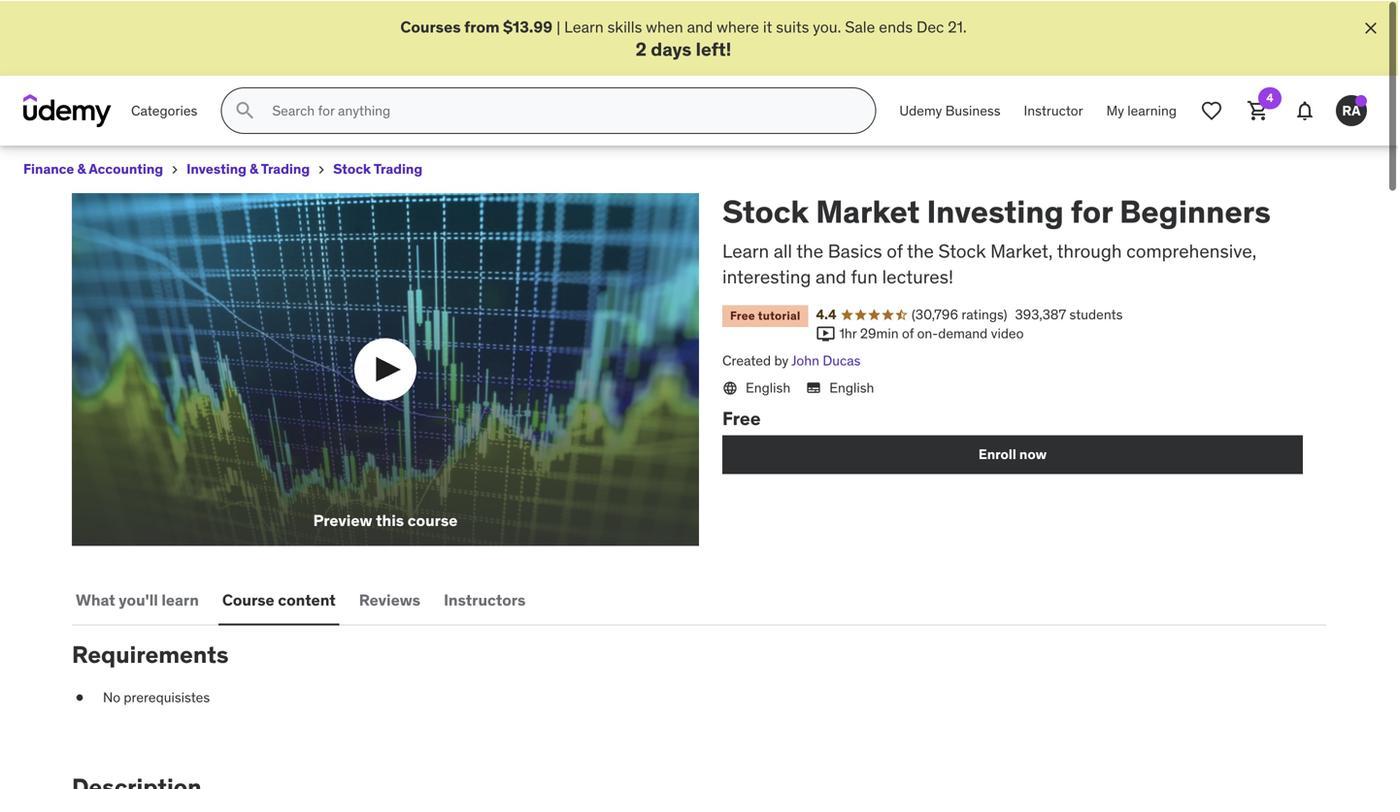 Task type: vqa. For each thing, say whether or not it's contained in the screenshot.
left programming
no



Task type: locate. For each thing, give the bounding box(es) containing it.
english
[[746, 378, 791, 396], [830, 378, 875, 396]]

1 horizontal spatial investing
[[927, 191, 1064, 230]]

tutorial
[[758, 308, 801, 323]]

preview this course button
[[72, 192, 699, 545]]

1 vertical spatial free
[[723, 406, 761, 429]]

investing up market,
[[927, 191, 1064, 230]]

0 vertical spatial of
[[887, 238, 903, 262]]

stock trading
[[333, 160, 423, 177]]

stock for market
[[723, 191, 809, 230]]

learn up interesting
[[723, 238, 770, 262]]

left!
[[696, 36, 732, 60]]

by
[[775, 351, 789, 369]]

of
[[887, 238, 903, 262], [902, 324, 914, 342]]

1 vertical spatial learn
[[723, 238, 770, 262]]

finance & accounting link
[[23, 157, 163, 181]]

and
[[687, 16, 713, 36], [816, 264, 847, 288]]

1 horizontal spatial stock
[[723, 191, 809, 230]]

you have alerts image
[[1356, 94, 1368, 106]]

this
[[376, 510, 404, 530]]

what you'll learn
[[76, 589, 199, 609]]

0 vertical spatial learn
[[565, 16, 604, 36]]

trading
[[261, 160, 310, 177], [374, 160, 423, 177]]

for
[[1071, 191, 1113, 230]]

you'll
[[119, 589, 158, 609]]

through
[[1057, 238, 1123, 262]]

1 vertical spatial investing
[[927, 191, 1064, 230]]

2 trading from the left
[[374, 160, 423, 177]]

2 & from the left
[[250, 160, 258, 177]]

investing
[[187, 160, 247, 177], [927, 191, 1064, 230]]

4.4
[[816, 305, 837, 323]]

0 horizontal spatial the
[[797, 238, 824, 262]]

closed captions image
[[806, 379, 822, 395]]

0 horizontal spatial and
[[687, 16, 713, 36]]

and left fun
[[816, 264, 847, 288]]

investing down submit search image
[[187, 160, 247, 177]]

1 horizontal spatial and
[[816, 264, 847, 288]]

1 vertical spatial and
[[816, 264, 847, 288]]

investing inside stock market investing for beginners learn all the basics of the stock market, through comprehensive, interesting and fun lectures!
[[927, 191, 1064, 230]]

accounting
[[89, 160, 163, 177]]

reviews
[[359, 589, 421, 609]]

& for trading
[[250, 160, 258, 177]]

english down by
[[746, 378, 791, 396]]

what
[[76, 589, 115, 609]]

1 trading from the left
[[261, 160, 310, 177]]

free left tutorial
[[731, 308, 756, 323]]

learn inside stock market investing for beginners learn all the basics of the stock market, through comprehensive, interesting and fun lectures!
[[723, 238, 770, 262]]

dec
[[917, 16, 945, 36]]

xsmall image left stock trading link
[[314, 161, 329, 177]]

&
[[77, 160, 86, 177], [250, 160, 258, 177]]

of up lectures!
[[887, 238, 903, 262]]

0 horizontal spatial investing
[[187, 160, 247, 177]]

0 horizontal spatial &
[[77, 160, 86, 177]]

my learning
[[1107, 101, 1177, 118]]

categories button
[[119, 87, 209, 133]]

ducas
[[823, 351, 861, 369]]

1 horizontal spatial learn
[[723, 238, 770, 262]]

Search for anything text field
[[268, 93, 852, 126]]

where
[[717, 16, 760, 36]]

comprehensive,
[[1127, 238, 1257, 262]]

0 horizontal spatial learn
[[565, 16, 604, 36]]

skills
[[608, 16, 643, 36]]

& right finance
[[77, 160, 86, 177]]

0 horizontal spatial english
[[746, 378, 791, 396]]

of inside stock market investing for beginners learn all the basics of the stock market, through comprehensive, interesting and fun lectures!
[[887, 238, 903, 262]]

0 horizontal spatial trading
[[261, 160, 310, 177]]

trading inside stock trading link
[[374, 160, 423, 177]]

english down ducas
[[830, 378, 875, 396]]

stock for trading
[[333, 160, 371, 177]]

close image
[[1362, 17, 1381, 37]]

business
[[946, 101, 1001, 118]]

0 vertical spatial free
[[731, 308, 756, 323]]

0 vertical spatial stock
[[333, 160, 371, 177]]

xsmall image right accounting
[[167, 161, 183, 177]]

1 the from the left
[[797, 238, 824, 262]]

1 horizontal spatial &
[[250, 160, 258, 177]]

instructors button
[[440, 576, 530, 623]]

now
[[1020, 445, 1047, 462]]

course content button
[[218, 576, 340, 623]]

xsmall image
[[167, 161, 183, 177], [314, 161, 329, 177], [72, 688, 87, 707]]

|
[[557, 16, 561, 36]]

instructor link
[[1013, 87, 1095, 133]]

investing & trading
[[187, 160, 310, 177]]

stock
[[333, 160, 371, 177], [723, 191, 809, 230], [939, 238, 987, 262]]

2 horizontal spatial stock
[[939, 238, 987, 262]]

of left on-
[[902, 324, 914, 342]]

4 link
[[1236, 87, 1282, 133]]

courses
[[401, 16, 461, 36]]

393,387
[[1016, 305, 1067, 323]]

1 horizontal spatial the
[[907, 238, 934, 262]]

21.
[[948, 16, 967, 36]]

and up left!
[[687, 16, 713, 36]]

learn inside 'courses from $13.99 | learn skills when and where it suits you. sale ends dec 21. 2 days left!'
[[565, 16, 604, 36]]

1 vertical spatial stock
[[723, 191, 809, 230]]

reviews button
[[355, 576, 425, 623]]

ra link
[[1329, 87, 1376, 133]]

29min
[[861, 324, 899, 342]]

learn right |
[[565, 16, 604, 36]]

all
[[774, 238, 793, 262]]

& down submit search image
[[250, 160, 258, 177]]

393,387 students
[[1016, 305, 1123, 323]]

the up lectures!
[[907, 238, 934, 262]]

xsmall image left no
[[72, 688, 87, 707]]

4
[[1267, 90, 1274, 105]]

the
[[797, 238, 824, 262], [907, 238, 934, 262]]

1 horizontal spatial trading
[[374, 160, 423, 177]]

beginners
[[1120, 191, 1272, 230]]

1 vertical spatial of
[[902, 324, 914, 342]]

it
[[763, 16, 773, 36]]

0 vertical spatial investing
[[187, 160, 247, 177]]

course language image
[[723, 380, 738, 395]]

0 horizontal spatial stock
[[333, 160, 371, 177]]

instructor
[[1024, 101, 1084, 118]]

1 & from the left
[[77, 160, 86, 177]]

& for accounting
[[77, 160, 86, 177]]

free down course language icon
[[723, 406, 761, 429]]

the right all
[[797, 238, 824, 262]]

1 horizontal spatial english
[[830, 378, 875, 396]]

0 vertical spatial and
[[687, 16, 713, 36]]

stock market investing for beginners learn all the basics of the stock market, through comprehensive, interesting and fun lectures!
[[723, 191, 1272, 288]]

learn
[[565, 16, 604, 36], [723, 238, 770, 262]]

what you'll learn button
[[72, 576, 203, 623]]

and inside stock market investing for beginners learn all the basics of the stock market, through comprehensive, interesting and fun lectures!
[[816, 264, 847, 288]]

learning
[[1128, 101, 1177, 118]]



Task type: describe. For each thing, give the bounding box(es) containing it.
ra
[[1343, 101, 1362, 118]]

2 english from the left
[[830, 378, 875, 396]]

enroll
[[979, 445, 1017, 462]]

john
[[792, 351, 820, 369]]

finance
[[23, 160, 74, 177]]

ends
[[879, 16, 913, 36]]

from
[[464, 16, 500, 36]]

requirements
[[72, 640, 229, 669]]

udemy business
[[900, 101, 1001, 118]]

trading inside 'investing & trading' link
[[261, 160, 310, 177]]

learn
[[162, 589, 199, 609]]

video
[[991, 324, 1024, 342]]

my
[[1107, 101, 1125, 118]]

course
[[408, 510, 458, 530]]

demand
[[939, 324, 988, 342]]

udemy business link
[[888, 87, 1013, 133]]

1hr 29min of on-demand video
[[840, 324, 1024, 342]]

fun
[[851, 264, 878, 288]]

notifications image
[[1294, 98, 1317, 122]]

market
[[816, 191, 920, 230]]

categories
[[131, 101, 198, 118]]

free for free tutorial
[[731, 308, 756, 323]]

(30,796
[[912, 305, 959, 323]]

john ducas link
[[792, 351, 861, 369]]

you.
[[813, 16, 842, 36]]

no prerequisistes
[[103, 688, 210, 706]]

my learning link
[[1095, 87, 1189, 133]]

sale
[[845, 16, 876, 36]]

days
[[651, 36, 692, 60]]

created
[[723, 351, 771, 369]]

1 horizontal spatial xsmall image
[[167, 161, 183, 177]]

ratings)
[[962, 305, 1008, 323]]

1hr
[[840, 324, 857, 342]]

on-
[[918, 324, 939, 342]]

udemy
[[900, 101, 943, 118]]

created by john ducas
[[723, 351, 861, 369]]

enroll now
[[979, 445, 1047, 462]]

when
[[646, 16, 684, 36]]

small image
[[816, 324, 836, 343]]

no
[[103, 688, 121, 706]]

students
[[1070, 305, 1123, 323]]

preview this course
[[313, 510, 458, 530]]

free tutorial
[[731, 308, 801, 323]]

course
[[222, 589, 275, 609]]

wishlist image
[[1201, 98, 1224, 122]]

basics
[[828, 238, 883, 262]]

course content
[[222, 589, 336, 609]]

0 horizontal spatial xsmall image
[[72, 688, 87, 707]]

instructors
[[444, 589, 526, 609]]

free for free
[[723, 406, 761, 429]]

2 the from the left
[[907, 238, 934, 262]]

shopping cart with 4 items image
[[1247, 98, 1271, 122]]

finance & accounting
[[23, 160, 163, 177]]

lectures!
[[883, 264, 954, 288]]

submit search image
[[233, 98, 257, 122]]

investing & trading link
[[187, 157, 310, 181]]

market,
[[991, 238, 1053, 262]]

(30,796 ratings)
[[912, 305, 1008, 323]]

1 english from the left
[[746, 378, 791, 396]]

stock trading link
[[333, 157, 423, 181]]

suits
[[776, 16, 810, 36]]

and inside 'courses from $13.99 | learn skills when and where it suits you. sale ends dec 21. 2 days left!'
[[687, 16, 713, 36]]

udemy image
[[23, 93, 112, 126]]

2
[[636, 36, 647, 60]]

preview
[[313, 510, 373, 530]]

2 vertical spatial stock
[[939, 238, 987, 262]]

prerequisistes
[[124, 688, 210, 706]]

interesting
[[723, 264, 812, 288]]

$13.99
[[503, 16, 553, 36]]

content
[[278, 589, 336, 609]]

enroll now button
[[723, 435, 1304, 473]]

2 horizontal spatial xsmall image
[[314, 161, 329, 177]]

courses from $13.99 | learn skills when and where it suits you. sale ends dec 21. 2 days left!
[[401, 16, 967, 60]]



